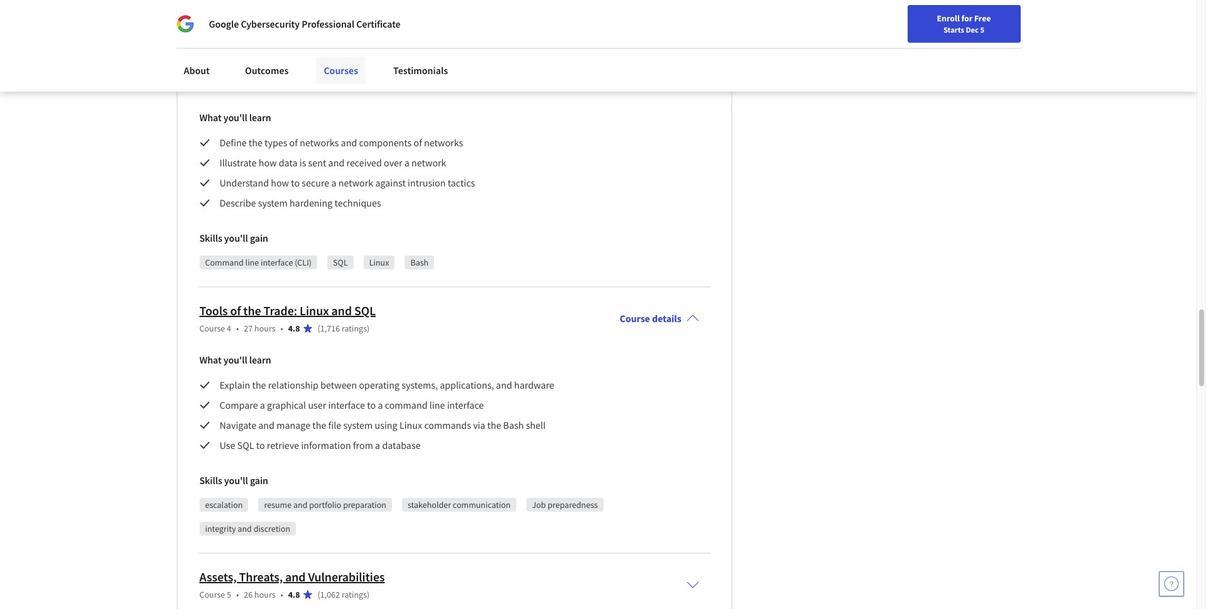Task type: describe. For each thing, give the bounding box(es) containing it.
( 1,062 ratings )
[[318, 590, 370, 601]]

trade:
[[264, 303, 297, 319]]

4.8 for vulnerabilities
[[288, 590, 300, 601]]

3 ) from the top
[[367, 590, 370, 601]]

course details
[[620, 313, 682, 325]]

27
[[244, 323, 253, 335]]

course 4 • 27 hours •
[[200, 323, 283, 335]]

free
[[975, 13, 992, 24]]

course 3 • 14 hours •
[[200, 81, 283, 92]]

between
[[321, 379, 357, 392]]

preparedness
[[548, 500, 598, 511]]

against
[[376, 177, 406, 189]]

1 vertical spatial to
[[367, 399, 376, 412]]

intrusion
[[408, 177, 446, 189]]

hours for protect:
[[255, 81, 276, 92]]

assets, threats, and vulnerabilities link
[[200, 570, 385, 585]]

database
[[382, 440, 421, 452]]

and right threats,
[[285, 570, 306, 585]]

1 vertical spatial sql
[[355, 303, 376, 319]]

4
[[227, 323, 231, 335]]

google image
[[176, 15, 194, 33]]

protect:
[[269, 60, 312, 76]]

gain for protect:
[[250, 232, 268, 245]]

using
[[375, 419, 398, 432]]

course details button
[[610, 295, 710, 343]]

1,062
[[320, 590, 340, 601]]

google cybersecurity professional certificate
[[209, 18, 401, 30]]

1 horizontal spatial of
[[290, 137, 298, 149]]

hardware
[[515, 379, 555, 392]]

help center image
[[1165, 577, 1180, 592]]

cybersecurity for google
[[241, 18, 300, 30]]

2,082
[[320, 81, 340, 92]]

incident
[[360, 15, 391, 26]]

communication
[[453, 500, 511, 511]]

the right via
[[488, 419, 502, 432]]

the up 27 at the left of page
[[243, 303, 261, 319]]

you'll up "command"
[[224, 232, 248, 245]]

• right 4
[[236, 323, 239, 335]]

and up received
[[341, 137, 357, 149]]

1 networks from the left
[[300, 137, 339, 149]]

information
[[301, 440, 351, 452]]

connect and protect: networks and network security link
[[200, 60, 484, 76]]

0 vertical spatial linux
[[369, 257, 389, 269]]

hardening
[[290, 197, 333, 209]]

systems,
[[402, 379, 438, 392]]

applications,
[[440, 379, 494, 392]]

course 5 • 26 hours •
[[200, 590, 283, 601]]

outcomes
[[245, 64, 289, 77]]

0 horizontal spatial interface
[[261, 257, 293, 269]]

certificate
[[357, 18, 401, 30]]

testimonials
[[394, 64, 448, 77]]

vulnerabilities
[[308, 570, 385, 585]]

skills for tools of the trade: linux and sql
[[200, 475, 222, 487]]

define the types of networks and components of networks
[[220, 137, 463, 149]]

what you'll learn for connect
[[200, 111, 271, 124]]

course for connect and protect: networks and network security
[[200, 81, 225, 92]]

for
[[962, 13, 973, 24]]

1 horizontal spatial interface
[[328, 399, 365, 412]]

navigate
[[220, 419, 257, 432]]

tools
[[200, 303, 228, 319]]

english
[[956, 14, 987, 27]]

ratings for linux
[[342, 323, 367, 335]]

hours for and
[[255, 590, 276, 601]]

define
[[220, 137, 247, 149]]

resume
[[264, 500, 292, 511]]

skills for connect and protect: networks and network security
[[200, 232, 222, 245]]

describe system hardening techniques
[[220, 197, 381, 209]]

google
[[209, 18, 239, 30]]

stakeholder
[[408, 500, 451, 511]]

• down protect:
[[281, 81, 283, 92]]

and right the integrity on the left bottom
[[238, 524, 252, 535]]

1 vertical spatial 5
[[227, 590, 231, 601]]

is
[[300, 157, 306, 169]]

network
[[391, 60, 437, 76]]

and right resume
[[294, 500, 308, 511]]

user
[[308, 399, 326, 412]]

stakeholder communication
[[408, 500, 511, 511]]

courses
[[324, 64, 358, 77]]

shell
[[526, 419, 546, 432]]

1 horizontal spatial system
[[343, 419, 373, 432]]

illustrate how data is sent and received over a network
[[220, 157, 447, 169]]

networks
[[314, 60, 366, 76]]

commands
[[425, 419, 471, 432]]

connect and protect: networks and network security
[[200, 60, 484, 76]]

2 networks from the left
[[424, 137, 463, 149]]

via
[[473, 419, 486, 432]]

tools of the trade: linux and sql
[[200, 303, 376, 319]]

assets,
[[200, 570, 237, 585]]

portfolio
[[309, 500, 342, 511]]

job preparedness
[[532, 500, 598, 511]]

playbooks
[[430, 15, 468, 26]]

a right compare
[[260, 399, 265, 412]]

job
[[532, 500, 546, 511]]

the left types
[[249, 137, 263, 149]]

1 horizontal spatial bash
[[504, 419, 524, 432]]

starts
[[944, 25, 965, 35]]

describe
[[220, 197, 256, 209]]

tactics
[[448, 177, 475, 189]]

dec
[[966, 25, 979, 35]]

outcomes link
[[238, 57, 296, 84]]

details
[[652, 313, 682, 325]]

course for tools of the trade: linux and sql
[[200, 323, 225, 335]]



Task type: locate. For each thing, give the bounding box(es) containing it.
• left 26
[[236, 590, 239, 601]]

1 4.8 from the top
[[288, 81, 300, 92]]

0 vertical spatial (
[[318, 81, 320, 92]]

sql right "(cli)"
[[333, 257, 348, 269]]

2 horizontal spatial interface
[[447, 399, 484, 412]]

bash
[[411, 257, 429, 269], [504, 419, 524, 432]]

skills you'll gain up escalation
[[200, 475, 268, 487]]

0 vertical spatial to
[[291, 177, 300, 189]]

1 vertical spatial network
[[339, 177, 374, 189]]

cybersecurity
[[224, 15, 275, 26], [241, 18, 300, 30]]

2 4.8 from the top
[[288, 323, 300, 335]]

skills you'll gain
[[200, 232, 268, 245], [200, 475, 268, 487]]

1 vertical spatial hours
[[255, 323, 276, 335]]

and up retrieve
[[259, 419, 275, 432]]

english button
[[934, 0, 1010, 41]]

2 ) from the top
[[367, 323, 370, 335]]

what for connect and protect: networks and network security
[[200, 111, 222, 124]]

connect
[[200, 60, 244, 76]]

the right "explain"
[[252, 379, 266, 392]]

( 1,716 ratings )
[[318, 323, 370, 335]]

hours down outcomes
[[255, 81, 276, 92]]

understand
[[220, 177, 269, 189]]

1 horizontal spatial to
[[291, 177, 300, 189]]

0 horizontal spatial 5
[[227, 590, 231, 601]]

1 vertical spatial how
[[271, 177, 289, 189]]

2 skills you'll gain from the top
[[200, 475, 268, 487]]

sent
[[308, 157, 326, 169]]

0 horizontal spatial sql
[[237, 440, 254, 452]]

)
[[367, 81, 370, 92], [367, 323, 370, 335], [367, 590, 370, 601]]

skills you'll gain for connect
[[200, 232, 268, 245]]

understand how to secure a network against intrusion tactics
[[220, 177, 475, 189]]

to left secure
[[291, 177, 300, 189]]

0 vertical spatial learn
[[249, 111, 271, 124]]

0 horizontal spatial bash
[[411, 257, 429, 269]]

incident response playbooks
[[360, 15, 468, 26]]

course for assets, threats, and vulnerabilities
[[200, 590, 225, 601]]

command
[[205, 257, 244, 269]]

1 vertical spatial what you'll learn
[[200, 354, 271, 367]]

how
[[259, 157, 277, 169], [271, 177, 289, 189]]

course inside dropdown button
[[620, 313, 650, 325]]

1 horizontal spatial network
[[412, 157, 447, 169]]

0 vertical spatial )
[[367, 81, 370, 92]]

1 vertical spatial (
[[318, 323, 320, 335]]

navigate and manage the file system using linux commands via the bash shell
[[220, 419, 546, 432]]

cybersecurity right google
[[241, 18, 300, 30]]

hours right 26
[[255, 590, 276, 601]]

about link
[[176, 57, 217, 84]]

networks up intrusion at the top left of the page
[[424, 137, 463, 149]]

sql up ( 1,716 ratings )
[[355, 303, 376, 319]]

networks
[[300, 137, 339, 149], [424, 137, 463, 149]]

techniques
[[335, 197, 381, 209]]

to
[[291, 177, 300, 189], [367, 399, 376, 412], [256, 440, 265, 452]]

what for tools of the trade: linux and sql
[[200, 354, 222, 367]]

components
[[359, 137, 412, 149]]

and up ( 1,716 ratings )
[[332, 303, 352, 319]]

interface left "(cli)"
[[261, 257, 293, 269]]

learn up types
[[249, 111, 271, 124]]

use
[[220, 440, 235, 452]]

security
[[440, 60, 484, 76]]

hours for the
[[255, 323, 276, 335]]

1 skills you'll gain from the top
[[200, 232, 268, 245]]

1 vertical spatial system
[[343, 419, 373, 432]]

3 ( from the top
[[318, 590, 320, 601]]

4.8 down protect:
[[288, 81, 300, 92]]

None search field
[[179, 8, 481, 33]]

the
[[249, 137, 263, 149], [243, 303, 261, 319], [252, 379, 266, 392], [313, 419, 326, 432], [488, 419, 502, 432]]

( down networks
[[318, 81, 320, 92]]

integrity
[[205, 524, 236, 535]]

( for vulnerabilities
[[318, 590, 320, 601]]

gain up resume
[[250, 475, 268, 487]]

0 vertical spatial line
[[246, 257, 259, 269]]

( down the tools of the trade: linux and sql
[[318, 323, 320, 335]]

network
[[412, 157, 447, 169], [339, 177, 374, 189]]

3 4.8 from the top
[[288, 590, 300, 601]]

0 horizontal spatial line
[[246, 257, 259, 269]]

and right sent
[[328, 157, 345, 169]]

2 vertical spatial 4.8
[[288, 590, 300, 601]]

of right types
[[290, 137, 298, 149]]

) down "vulnerabilities"
[[367, 590, 370, 601]]

(
[[318, 81, 320, 92], [318, 323, 320, 335], [318, 590, 320, 601]]

0 vertical spatial what
[[200, 111, 222, 124]]

linux
[[369, 257, 389, 269], [300, 303, 329, 319], [400, 419, 423, 432]]

course left 4
[[200, 323, 225, 335]]

( 2,082 ratings )
[[318, 81, 370, 92]]

received
[[347, 157, 382, 169]]

data
[[279, 157, 298, 169]]

sql right use
[[237, 440, 254, 452]]

how left data
[[259, 157, 277, 169]]

) for and
[[367, 323, 370, 335]]

manage
[[277, 419, 311, 432]]

a down operating at the left bottom of the page
[[378, 399, 383, 412]]

testimonials link
[[386, 57, 456, 84]]

to for information
[[256, 440, 265, 452]]

line right "command"
[[246, 257, 259, 269]]

• right 3
[[236, 81, 239, 92]]

1 horizontal spatial linux
[[369, 257, 389, 269]]

to for a
[[291, 177, 300, 189]]

what up "explain"
[[200, 354, 222, 367]]

threats,
[[239, 570, 283, 585]]

network up the techniques
[[339, 177, 374, 189]]

0 horizontal spatial linux
[[300, 303, 329, 319]]

system
[[258, 197, 288, 209], [343, 419, 373, 432]]

2 ( from the top
[[318, 323, 320, 335]]

course left details
[[620, 313, 650, 325]]

cybersecurity right nist
[[224, 15, 275, 26]]

1 vertical spatial 4.8
[[288, 323, 300, 335]]

0 vertical spatial how
[[259, 157, 277, 169]]

command
[[385, 399, 428, 412]]

courses link
[[316, 57, 366, 84]]

1 vertical spatial what
[[200, 354, 222, 367]]

2 horizontal spatial sql
[[355, 303, 376, 319]]

learn down 27 at the left of page
[[249, 354, 271, 367]]

compare a graphical user interface to a command line interface
[[220, 399, 484, 412]]

2 ratings from the top
[[342, 323, 367, 335]]

of up the "course 4 • 27 hours •"
[[230, 303, 241, 319]]

1 vertical spatial linux
[[300, 303, 329, 319]]

2 vertical spatial to
[[256, 440, 265, 452]]

framework
[[276, 15, 318, 26]]

integrity and discretion
[[205, 524, 290, 535]]

of right components
[[414, 137, 422, 149]]

operating
[[359, 379, 400, 392]]

0 horizontal spatial network
[[339, 177, 374, 189]]

2 vertical spatial )
[[367, 590, 370, 601]]

1 vertical spatial bash
[[504, 419, 524, 432]]

about
[[184, 64, 210, 77]]

command line interface (cli)
[[205, 257, 312, 269]]

system up from
[[343, 419, 373, 432]]

4.8 down assets, threats, and vulnerabilities link at the bottom of the page
[[288, 590, 300, 601]]

4.8 for networks
[[288, 81, 300, 92]]

2 what you'll learn from the top
[[200, 354, 271, 367]]

what you'll learn for tools
[[200, 354, 271, 367]]

0 vertical spatial what you'll learn
[[200, 111, 271, 124]]

you'll up escalation
[[224, 475, 248, 487]]

1 horizontal spatial networks
[[424, 137, 463, 149]]

0 vertical spatial bash
[[411, 257, 429, 269]]

ratings down courses
[[342, 81, 367, 92]]

nist cybersecurity framework (csf)
[[205, 15, 339, 26]]

0 vertical spatial hours
[[255, 81, 276, 92]]

gain up command line interface (cli)
[[250, 232, 268, 245]]

the left file
[[313, 419, 326, 432]]

3
[[227, 81, 231, 92]]

skills you'll gain up "command"
[[200, 232, 268, 245]]

and left hardware
[[496, 379, 512, 392]]

1 horizontal spatial 5
[[981, 25, 985, 35]]

what up define
[[200, 111, 222, 124]]

1,716
[[320, 323, 340, 335]]

0 vertical spatial sql
[[333, 257, 348, 269]]

ratings for and
[[342, 81, 367, 92]]

4.8
[[288, 81, 300, 92], [288, 323, 300, 335], [288, 590, 300, 601]]

enroll
[[938, 13, 960, 24]]

gain for the
[[250, 475, 268, 487]]

2 learn from the top
[[249, 354, 271, 367]]

5 right the dec
[[981, 25, 985, 35]]

1 skills from the top
[[200, 232, 222, 245]]

0 horizontal spatial of
[[230, 303, 241, 319]]

1 horizontal spatial sql
[[333, 257, 348, 269]]

1 vertical spatial skills you'll gain
[[200, 475, 268, 487]]

cybersecurity for nist
[[224, 15, 275, 26]]

to left retrieve
[[256, 440, 265, 452]]

you'll up define
[[224, 111, 247, 124]]

1 vertical spatial gain
[[250, 475, 268, 487]]

a right over on the top left
[[405, 157, 410, 169]]

2 what from the top
[[200, 354, 222, 367]]

tools of the trade: linux and sql link
[[200, 303, 376, 319]]

you'll
[[224, 111, 247, 124], [224, 232, 248, 245], [224, 354, 247, 367], [224, 475, 248, 487]]

skills up escalation
[[200, 475, 222, 487]]

( down assets, threats, and vulnerabilities on the left bottom
[[318, 590, 320, 601]]

learn for the
[[249, 354, 271, 367]]

0 vertical spatial 5
[[981, 25, 985, 35]]

explain the relationship between operating systems, applications, and hardware
[[220, 379, 555, 392]]

nist
[[205, 15, 222, 26]]

2 vertical spatial hours
[[255, 590, 276, 601]]

( for networks
[[318, 81, 320, 92]]

and
[[246, 60, 267, 76], [368, 60, 389, 76], [341, 137, 357, 149], [328, 157, 345, 169], [332, 303, 352, 319], [496, 379, 512, 392], [259, 419, 275, 432], [294, 500, 308, 511], [238, 524, 252, 535], [285, 570, 306, 585]]

and up 14 in the top left of the page
[[246, 60, 267, 76]]

course
[[200, 81, 225, 92], [620, 313, 650, 325], [200, 323, 225, 335], [200, 590, 225, 601]]

system down understand
[[258, 197, 288, 209]]

) for network
[[367, 81, 370, 92]]

2 horizontal spatial of
[[414, 137, 422, 149]]

from
[[353, 440, 373, 452]]

) right 1,716
[[367, 323, 370, 335]]

(cli)
[[295, 257, 312, 269]]

0 vertical spatial skills you'll gain
[[200, 232, 268, 245]]

2 vertical spatial (
[[318, 590, 320, 601]]

1 horizontal spatial line
[[430, 399, 445, 412]]

assets, threats, and vulnerabilities
[[200, 570, 385, 585]]

a right from
[[375, 440, 380, 452]]

network up intrusion at the top left of the page
[[412, 157, 447, 169]]

course left 3
[[200, 81, 225, 92]]

1 ratings from the top
[[342, 81, 367, 92]]

2 vertical spatial linux
[[400, 419, 423, 432]]

) right courses link
[[367, 81, 370, 92]]

0 vertical spatial 4.8
[[288, 81, 300, 92]]

you'll up "explain"
[[224, 354, 247, 367]]

3 hours from the top
[[255, 590, 276, 601]]

gain
[[250, 232, 268, 245], [250, 475, 268, 487]]

learn
[[249, 111, 271, 124], [249, 354, 271, 367]]

2 vertical spatial sql
[[237, 440, 254, 452]]

0 horizontal spatial networks
[[300, 137, 339, 149]]

1 what from the top
[[200, 111, 222, 124]]

4.8 for trade:
[[288, 323, 300, 335]]

hours right 27 at the left of page
[[255, 323, 276, 335]]

1 vertical spatial )
[[367, 323, 370, 335]]

learn for protect:
[[249, 111, 271, 124]]

• down assets, threats, and vulnerabilities on the left bottom
[[281, 590, 283, 601]]

1 vertical spatial ratings
[[342, 323, 367, 335]]

and left network
[[368, 60, 389, 76]]

( for trade:
[[318, 323, 320, 335]]

ratings down "vulnerabilities"
[[342, 590, 367, 601]]

ratings right 1,716
[[342, 323, 367, 335]]

•
[[236, 81, 239, 92], [281, 81, 283, 92], [236, 323, 239, 335], [281, 323, 283, 335], [236, 590, 239, 601], [281, 590, 283, 601]]

2 skills from the top
[[200, 475, 222, 487]]

relationship
[[268, 379, 319, 392]]

5 inside enroll for free starts dec 5
[[981, 25, 985, 35]]

1 what you'll learn from the top
[[200, 111, 271, 124]]

1 gain from the top
[[250, 232, 268, 245]]

1 vertical spatial skills
[[200, 475, 222, 487]]

what you'll learn up define
[[200, 111, 271, 124]]

line
[[246, 257, 259, 269], [430, 399, 445, 412]]

how down data
[[271, 177, 289, 189]]

to down operating at the left bottom of the page
[[367, 399, 376, 412]]

types
[[265, 137, 288, 149]]

14
[[244, 81, 253, 92]]

interface down applications,
[[447, 399, 484, 412]]

use sql to retrieve information from a database
[[220, 440, 421, 452]]

1 vertical spatial learn
[[249, 354, 271, 367]]

0 horizontal spatial to
[[256, 440, 265, 452]]

ratings
[[342, 81, 367, 92], [342, 323, 367, 335], [342, 590, 367, 601]]

secure
[[302, 177, 330, 189]]

how for understand
[[271, 177, 289, 189]]

0 vertical spatial ratings
[[342, 81, 367, 92]]

0 vertical spatial gain
[[250, 232, 268, 245]]

0 vertical spatial skills
[[200, 232, 222, 245]]

discretion
[[254, 524, 290, 535]]

interface down between
[[328, 399, 365, 412]]

1 ( from the top
[[318, 81, 320, 92]]

2 horizontal spatial to
[[367, 399, 376, 412]]

a right secure
[[332, 177, 337, 189]]

0 horizontal spatial system
[[258, 197, 288, 209]]

how for illustrate
[[259, 157, 277, 169]]

networks up sent
[[300, 137, 339, 149]]

2 hours from the top
[[255, 323, 276, 335]]

1 learn from the top
[[249, 111, 271, 124]]

2 horizontal spatial linux
[[400, 419, 423, 432]]

0 vertical spatial system
[[258, 197, 288, 209]]

course down assets,
[[200, 590, 225, 601]]

2 gain from the top
[[250, 475, 268, 487]]

0 vertical spatial network
[[412, 157, 447, 169]]

3 ratings from the top
[[342, 590, 367, 601]]

2 vertical spatial ratings
[[342, 590, 367, 601]]

skills up "command"
[[200, 232, 222, 245]]

interface
[[261, 257, 293, 269], [328, 399, 365, 412], [447, 399, 484, 412]]

1 hours from the top
[[255, 81, 276, 92]]

preparation
[[343, 500, 387, 511]]

what you'll learn up "explain"
[[200, 354, 271, 367]]

skills you'll gain for tools
[[200, 475, 268, 487]]

1 vertical spatial line
[[430, 399, 445, 412]]

• down trade:
[[281, 323, 283, 335]]

5 left 26
[[227, 590, 231, 601]]

4.8 down the tools of the trade: linux and sql
[[288, 323, 300, 335]]

graphical
[[267, 399, 306, 412]]

shopping cart: 1 item image
[[903, 9, 927, 30]]

line up commands
[[430, 399, 445, 412]]

illustrate
[[220, 157, 257, 169]]

escalation
[[205, 500, 243, 511]]

a
[[405, 157, 410, 169], [332, 177, 337, 189], [260, 399, 265, 412], [378, 399, 383, 412], [375, 440, 380, 452]]

1 ) from the top
[[367, 81, 370, 92]]



Task type: vqa. For each thing, say whether or not it's contained in the screenshot.
1st learn
yes



